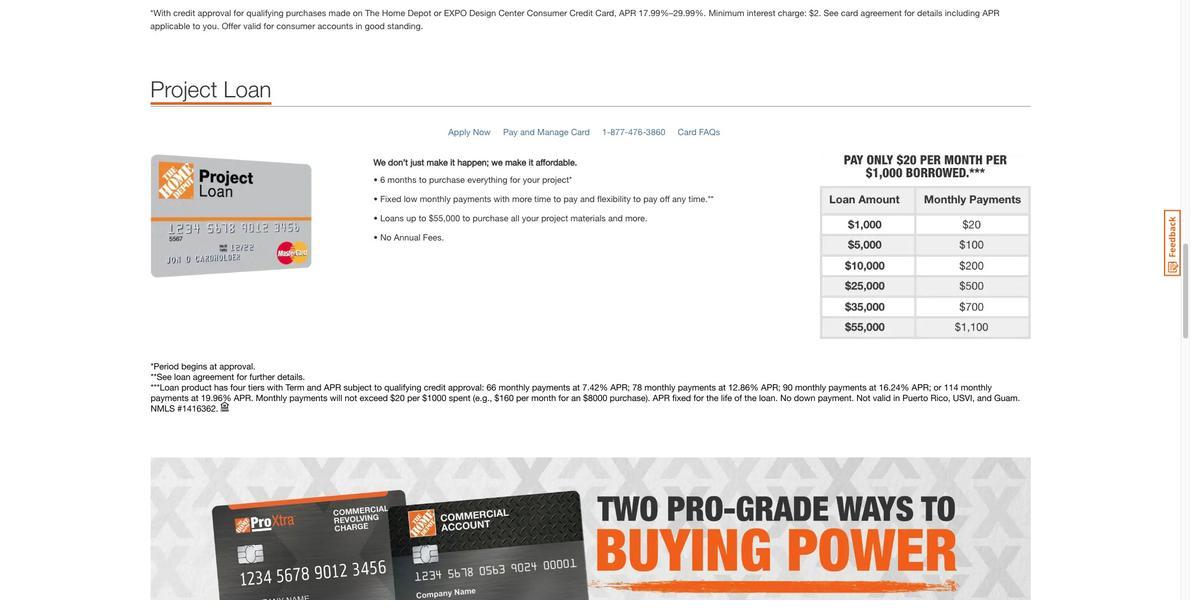 Task type: vqa. For each thing, say whether or not it's contained in the screenshot.
or
yes



Task type: locate. For each thing, give the bounding box(es) containing it.
purchase
[[429, 174, 465, 185], [473, 213, 509, 223]]

for
[[234, 7, 244, 18], [905, 7, 915, 18], [264, 20, 274, 31], [510, 174, 521, 185]]

1 horizontal spatial and
[[580, 193, 595, 204]]

on
[[353, 7, 363, 18]]

and up materials
[[580, 193, 595, 204]]

card left 1-
[[571, 126, 590, 137]]

with
[[494, 193, 510, 204]]

off
[[660, 193, 670, 204]]

877-
[[611, 126, 629, 137]]

• loans up to $55,000 to purchase all your project materials and more.
[[374, 213, 648, 223]]

1 • from the top
[[374, 193, 378, 204]]

loan
[[224, 75, 272, 102]]

offer
[[222, 20, 241, 31]]

to down payments
[[463, 213, 470, 223]]

0 vertical spatial your
[[523, 174, 540, 185]]

we
[[492, 157, 503, 167]]

2 vertical spatial and
[[608, 213, 623, 223]]

1 vertical spatial and
[[580, 193, 595, 204]]

faqs
[[699, 126, 720, 137]]

qualifying
[[247, 7, 284, 18]]

0 horizontal spatial apr
[[619, 7, 637, 18]]

1 horizontal spatial it
[[529, 157, 534, 167]]

make
[[427, 157, 448, 167], [505, 157, 527, 167]]

it left affordable.
[[529, 157, 534, 167]]

card
[[571, 126, 590, 137], [678, 126, 697, 137]]

purchase up "monthly"
[[429, 174, 465, 185]]

apr right including
[[983, 7, 1000, 18]]

project*
[[543, 174, 572, 185]]

card left faqs
[[678, 126, 697, 137]]

annual
[[394, 232, 421, 242]]

to up more.
[[634, 193, 641, 204]]

and right 'pay'
[[520, 126, 535, 137]]

now
[[473, 126, 491, 137]]

0 horizontal spatial and
[[520, 126, 535, 137]]

• left loans
[[374, 213, 378, 223]]

make right just at the left top of page
[[427, 157, 448, 167]]

your up more
[[523, 174, 540, 185]]

everything
[[468, 174, 508, 185]]

1 vertical spatial your
[[522, 213, 539, 223]]

your
[[523, 174, 540, 185], [522, 213, 539, 223]]

depot
[[408, 7, 432, 18]]

1-877-476-3860
[[602, 126, 666, 137]]

interest
[[747, 7, 776, 18]]

you.
[[203, 20, 219, 31]]

1-877-476-3860 link
[[602, 126, 666, 137]]

$2.
[[810, 7, 822, 18]]

for up more
[[510, 174, 521, 185]]

• for • fixed low monthly payments with more time to pay and flexibility to pay off any time.**
[[374, 193, 378, 204]]

1 horizontal spatial apr
[[983, 7, 1000, 18]]

details
[[918, 7, 943, 18]]

apr
[[619, 7, 637, 18], [983, 7, 1000, 18]]

for left details
[[905, 7, 915, 18]]

2 pay from the left
[[644, 193, 658, 204]]

• left fixed
[[374, 193, 378, 204]]

credit
[[570, 7, 593, 18]]

pay and manage card
[[503, 126, 590, 137]]

consumer
[[277, 20, 315, 31]]

flexibility
[[598, 193, 631, 204]]

card faqs link
[[678, 126, 720, 137]]

0 horizontal spatial it
[[451, 157, 455, 167]]

applicable
[[150, 20, 190, 31]]

fees.
[[423, 232, 444, 242]]

and down flexibility
[[608, 213, 623, 223]]

to left you.
[[193, 20, 200, 31]]

it
[[451, 157, 455, 167], [529, 157, 534, 167]]

1 horizontal spatial purchase
[[473, 213, 509, 223]]

purchase down with
[[473, 213, 509, 223]]

standing.
[[387, 20, 423, 31]]

it left happen;
[[451, 157, 455, 167]]

2 apr from the left
[[983, 7, 1000, 18]]

• 6
[[374, 174, 385, 185]]

• 6 months to purchase everything for your project*
[[374, 174, 572, 185]]

1 horizontal spatial pay
[[644, 193, 658, 204]]

$55,000
[[429, 213, 460, 223]]

1 horizontal spatial make
[[505, 157, 527, 167]]

1 apr from the left
[[619, 7, 637, 18]]

0 vertical spatial and
[[520, 126, 535, 137]]

card
[[841, 7, 859, 18]]

0 vertical spatial •
[[374, 193, 378, 204]]

make right we
[[505, 157, 527, 167]]

and
[[520, 126, 535, 137], [580, 193, 595, 204], [608, 213, 623, 223]]

consumer
[[527, 7, 567, 18]]

0 vertical spatial purchase
[[429, 174, 465, 185]]

1 horizontal spatial card
[[678, 126, 697, 137]]

2 vertical spatial •
[[374, 232, 378, 242]]

1 vertical spatial purchase
[[473, 213, 509, 223]]

pay down project*
[[564, 193, 578, 204]]

pay
[[564, 193, 578, 204], [644, 193, 658, 204]]

to right time
[[554, 193, 561, 204]]

3 • from the top
[[374, 232, 378, 242]]

0 horizontal spatial purchase
[[429, 174, 465, 185]]

we
[[374, 157, 386, 167]]

pay left off
[[644, 193, 658, 204]]

valid
[[243, 20, 261, 31]]

any
[[673, 193, 686, 204]]

your right all at top
[[522, 213, 539, 223]]

2 • from the top
[[374, 213, 378, 223]]

0 horizontal spatial card
[[571, 126, 590, 137]]

•
[[374, 193, 378, 204], [374, 213, 378, 223], [374, 232, 378, 242]]

credit
[[173, 7, 195, 18]]

• no annual fees.
[[374, 232, 444, 242]]

apply now link
[[449, 126, 491, 137]]

apr right "card,"
[[619, 7, 637, 18]]

1 it from the left
[[451, 157, 455, 167]]

0 horizontal spatial make
[[427, 157, 448, 167]]

0 horizontal spatial pay
[[564, 193, 578, 204]]

payments
[[453, 193, 492, 204]]

• left 'no'
[[374, 232, 378, 242]]

1 vertical spatial •
[[374, 213, 378, 223]]



Task type: describe. For each thing, give the bounding box(es) containing it.
time.**
[[689, 193, 714, 204]]

to right up
[[419, 213, 427, 223]]

• for • loans up to $55,000 to purchase all your project materials and more.
[[374, 213, 378, 223]]

more
[[512, 193, 532, 204]]

or
[[434, 7, 442, 18]]

purchases
[[286, 7, 326, 18]]

the
[[365, 7, 380, 18]]

pay
[[503, 126, 518, 137]]

to down just at the left top of page
[[419, 174, 427, 185]]

apply
[[449, 126, 471, 137]]

loans
[[380, 213, 404, 223]]

minimum
[[709, 7, 745, 18]]

for down qualifying
[[264, 20, 274, 31]]

2 it from the left
[[529, 157, 534, 167]]

alt text image
[[150, 352, 1031, 424]]

in
[[356, 20, 363, 31]]

• fixed low monthly payments with more time to pay and flexibility to pay off any time.**
[[374, 193, 714, 204]]

17.99%–29.99%.
[[639, 7, 707, 18]]

materials
[[571, 213, 606, 223]]

*with credit approval for qualifying purchases made on the home depot or expo design center consumer credit card, apr 17.99%–29.99%. minimum interest charge: $2. see card agreement for details including apr applicable to you. offer valid for consumer accounts in good standing.
[[150, 7, 1000, 31]]

more.
[[626, 213, 648, 223]]

good
[[365, 20, 385, 31]]

fixed
[[380, 193, 402, 204]]

design
[[469, 7, 496, 18]]

project loan
[[150, 75, 272, 102]]

accounts
[[318, 20, 353, 31]]

1 make from the left
[[427, 157, 448, 167]]

1-
[[602, 126, 611, 137]]

agreement
[[861, 7, 902, 18]]

project loan payment chart example image
[[820, 154, 1031, 339]]

all
[[511, 213, 520, 223]]

1 pay from the left
[[564, 193, 578, 204]]

for up 'offer'
[[234, 7, 244, 18]]

monthly
[[420, 193, 451, 204]]

• for • no annual fees.
[[374, 232, 378, 242]]

up
[[406, 213, 416, 223]]

to inside *with credit approval for qualifying purchases made on the home depot or expo design center consumer credit card, apr 17.99%–29.99%. minimum interest charge: $2. see card agreement for details including apr applicable to you. offer valid for consumer accounts in good standing.
[[193, 20, 200, 31]]

low
[[404, 193, 418, 204]]

including
[[945, 7, 980, 18]]

2 card from the left
[[678, 126, 697, 137]]

approval
[[198, 7, 231, 18]]

expo
[[444, 7, 467, 18]]

apply now
[[449, 126, 491, 137]]

we don't just make it happen; we make it affordable.
[[374, 157, 577, 167]]

1 card from the left
[[571, 126, 590, 137]]

feedback link image
[[1165, 210, 1181, 277]]

see
[[824, 7, 839, 18]]

*with
[[150, 7, 171, 18]]

card faqs
[[678, 126, 720, 137]]

2 horizontal spatial and
[[608, 213, 623, 223]]

months
[[388, 174, 417, 185]]

time
[[535, 193, 551, 204]]

manage
[[537, 126, 569, 137]]

project loan card image
[[150, 154, 361, 278]]

476-
[[629, 126, 646, 137]]

charge:
[[778, 7, 807, 18]]

home
[[382, 7, 405, 18]]

just
[[411, 157, 424, 167]]

made
[[329, 7, 351, 18]]

don't
[[388, 157, 408, 167]]

happen;
[[458, 157, 489, 167]]

no
[[380, 232, 392, 242]]

project
[[542, 213, 568, 223]]

project
[[150, 75, 217, 102]]

two pro-grade ways to buying power image
[[150, 457, 1031, 600]]

card,
[[596, 7, 617, 18]]

3860
[[646, 126, 666, 137]]

pay and manage card link
[[503, 126, 590, 137]]

2 make from the left
[[505, 157, 527, 167]]

affordable.
[[536, 157, 577, 167]]

center
[[499, 7, 525, 18]]



